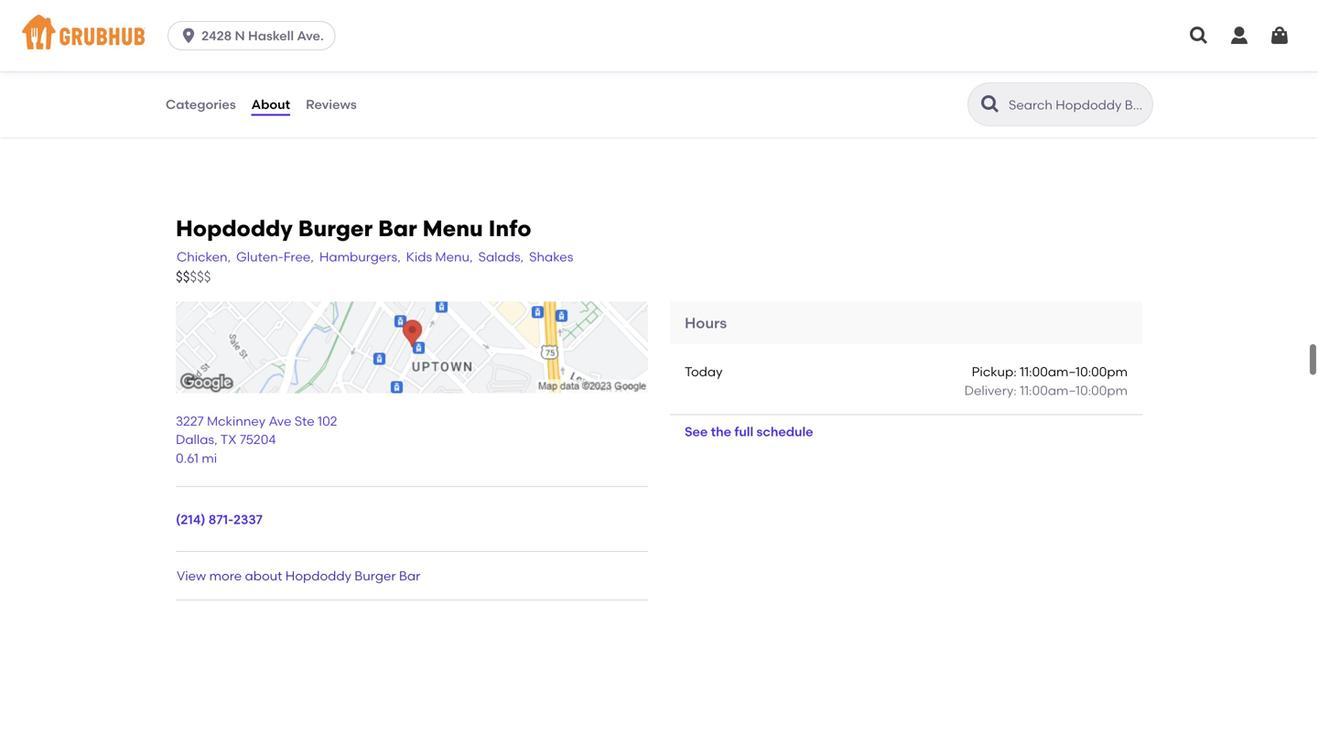 Task type: vqa. For each thing, say whether or not it's contained in the screenshot.
bottom the blvd
no



Task type: locate. For each thing, give the bounding box(es) containing it.
categories
[[166, 96, 236, 112]]

main navigation navigation
[[0, 0, 1318, 71]]

102
[[318, 413, 337, 429]]

hopdoddy
[[176, 215, 293, 242], [285, 568, 351, 583]]

bar
[[378, 215, 417, 242], [399, 568, 420, 583]]

pickup: 11:00am–10:00pm delivery: 11:00am–10:00pm
[[964, 364, 1128, 398]]

hours
[[685, 314, 727, 332]]

11:00am–10:00pm
[[1020, 364, 1128, 380], [1020, 383, 1128, 398]]

svg image
[[1188, 25, 1210, 47], [1228, 25, 1250, 47], [1269, 25, 1291, 47]]

schedule
[[757, 424, 813, 439]]

$$$$$
[[176, 269, 211, 285]]

1 11:00am–10:00pm from the top
[[1020, 364, 1128, 380]]

kids
[[406, 249, 432, 265]]

1 svg image from the left
[[1188, 25, 1210, 47]]

1 vertical spatial bar
[[399, 568, 420, 583]]

1 horizontal spatial svg image
[[1228, 25, 1250, 47]]

(214)
[[176, 512, 205, 527]]

gluten-free, button
[[235, 247, 315, 267]]

2 horizontal spatial svg image
[[1269, 25, 1291, 47]]

2428 n haskell ave.
[[201, 28, 324, 43]]

ste
[[294, 413, 315, 429]]

about button
[[251, 71, 291, 137]]

mckinney
[[207, 413, 266, 429]]

2 11:00am–10:00pm from the top
[[1020, 383, 1128, 398]]

hopdoddy right about
[[285, 568, 351, 583]]

dallas
[[176, 432, 214, 447]]

n
[[235, 28, 245, 43]]

0 vertical spatial bar
[[378, 215, 417, 242]]

pickup:
[[972, 364, 1017, 380]]

reviews button
[[305, 71, 358, 137]]

(214) 871-2337 button
[[176, 510, 263, 529]]

hopdoddy burger bar menu info
[[176, 215, 531, 242]]

11:00am–10:00pm right pickup:
[[1020, 364, 1128, 380]]

salads,
[[478, 249, 524, 265]]

burger
[[298, 215, 373, 242], [355, 568, 396, 583]]

3227
[[176, 413, 204, 429]]

Search Hopdoddy Burger Bar search field
[[1007, 96, 1147, 114]]

search icon image
[[979, 93, 1001, 115]]

kids menu, button
[[405, 247, 474, 267]]

3 svg image from the left
[[1269, 25, 1291, 47]]

see the full schedule button
[[670, 415, 828, 448]]

,
[[214, 432, 218, 447]]

11:00am–10:00pm right delivery:
[[1020, 383, 1128, 398]]

0 vertical spatial 11:00am–10:00pm
[[1020, 364, 1128, 380]]

hopdoddy up gluten-
[[176, 215, 293, 242]]

more
[[209, 568, 242, 583]]

1 vertical spatial 11:00am–10:00pm
[[1020, 383, 1128, 398]]

$$
[[176, 269, 190, 285]]

salads, button
[[477, 247, 525, 267]]

0 horizontal spatial svg image
[[1188, 25, 1210, 47]]

871-
[[209, 512, 233, 527]]

3227 mckinney ave ste 102 dallas , tx 75204 0.61 mi
[[176, 413, 337, 466]]

reviews
[[306, 96, 357, 112]]

gluten-
[[236, 249, 284, 265]]



Task type: describe. For each thing, give the bounding box(es) containing it.
2428 n haskell ave. button
[[168, 21, 343, 50]]

delivery:
[[964, 383, 1017, 398]]

chicken, button
[[176, 247, 232, 267]]

1 vertical spatial burger
[[355, 568, 396, 583]]

0.61
[[176, 450, 199, 466]]

1 vertical spatial hopdoddy
[[285, 568, 351, 583]]

full
[[734, 424, 753, 439]]

0 vertical spatial hopdoddy
[[176, 215, 293, 242]]

ave
[[269, 413, 291, 429]]

shakes
[[529, 249, 573, 265]]

mi
[[202, 450, 217, 466]]

2428
[[201, 28, 232, 43]]

hamburgers, button
[[318, 247, 402, 267]]

menu
[[423, 215, 483, 242]]

see the full schedule
[[685, 424, 813, 439]]

menu,
[[435, 249, 473, 265]]

about
[[251, 96, 290, 112]]

view
[[177, 568, 206, 583]]

categories button
[[165, 71, 237, 137]]

chicken,
[[177, 249, 231, 265]]

info
[[488, 215, 531, 242]]

hamburgers,
[[319, 249, 401, 265]]

to go utensils image
[[599, 0, 736, 89]]

about
[[245, 568, 282, 583]]

the
[[711, 424, 731, 439]]

chicken, gluten-free, hamburgers, kids menu, salads, shakes
[[177, 249, 573, 265]]

today
[[685, 364, 723, 380]]

(214) 871-2337
[[176, 512, 263, 527]]

tx
[[220, 432, 237, 447]]

svg image
[[180, 27, 198, 45]]

0 vertical spatial burger
[[298, 215, 373, 242]]

haskell
[[248, 28, 294, 43]]

ave.
[[297, 28, 324, 43]]

75204
[[240, 432, 276, 447]]

free,
[[284, 249, 314, 265]]

see
[[685, 424, 708, 439]]

2337
[[233, 512, 263, 527]]

shakes button
[[528, 247, 574, 267]]

view more about hopdoddy burger bar
[[177, 568, 420, 583]]

2 svg image from the left
[[1228, 25, 1250, 47]]



